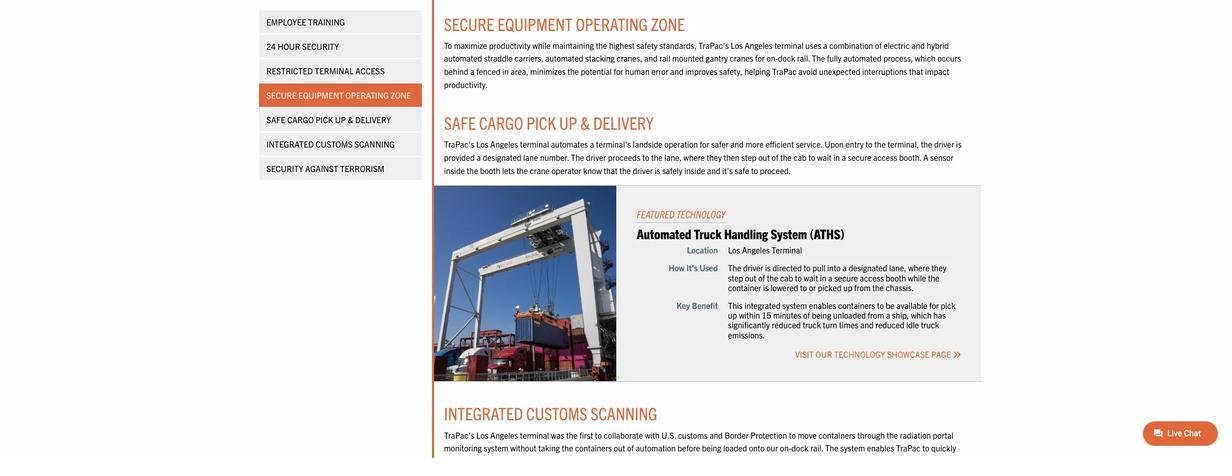 Task type: locate. For each thing, give the bounding box(es) containing it.
up left within
[[729, 310, 738, 320]]

terminal inside trapac's los angeles terminal was the first to collaborate with u.s. customs and border protection to move containers through the radiation portal monitoring system without taking the containers out of automation before being loaded onto our on-dock rail. the system enables trapac to quickly process cargo without compromising on safety.
[[520, 430, 549, 440]]

terminal for integrated customs scanning
[[520, 430, 549, 440]]

before
[[678, 443, 701, 453]]

security left against
[[267, 163, 304, 174]]

operating down access
[[346, 90, 389, 100]]

1 horizontal spatial while
[[909, 273, 927, 283]]

0 vertical spatial technology
[[677, 208, 726, 221]]

0 horizontal spatial truck
[[803, 320, 822, 330]]

1 vertical spatial wait
[[804, 273, 819, 283]]

customs down safe cargo pick up & delivery link
[[316, 139, 353, 149]]

driver up know
[[586, 152, 607, 162]]

0 horizontal spatial on-
[[767, 53, 779, 63]]

cargo up integrated customs scanning link
[[287, 115, 314, 125]]

maintaining
[[553, 40, 594, 50]]

zone
[[652, 13, 685, 34], [391, 90, 411, 100]]

system
[[783, 300, 808, 311], [484, 443, 509, 453], [841, 443, 866, 453]]

while
[[533, 40, 551, 50], [909, 273, 927, 283]]

2 inside from the left
[[685, 165, 706, 175]]

number.
[[540, 152, 569, 162]]

1 horizontal spatial scanning
[[591, 403, 658, 424]]

up inside the driver is directed to pull into a designated lane, where they step out of the cab to wait in a secure access booth while the container is lowered to or picked up from the chassis.
[[844, 283, 853, 293]]

2 truck from the left
[[922, 320, 940, 330]]

lane, up chassis.
[[890, 263, 907, 273]]

hour
[[278, 41, 300, 51]]

scanning up collaborate
[[591, 403, 658, 424]]

uses
[[806, 40, 822, 50]]

of left electric at top
[[876, 40, 882, 50]]

in down upon
[[834, 152, 840, 162]]

1 vertical spatial terminal
[[772, 245, 803, 255]]

for inside 'trapac's los angeles terminal automates a terminal's landside operation for safer and more efficient service. upon entry to the terminal, the driver is provided a designated lane number. the driver proceeds to the lane, where they then step out of the cab to wait in a secure access booth. a sensor inside the booth lets the crane operator know that the driver is safely inside and it's safe to proceed.'
[[700, 139, 710, 149]]

secure
[[848, 152, 872, 162], [835, 273, 859, 283]]

rail. up avoid
[[798, 53, 811, 63]]

wait left into
[[804, 273, 819, 283]]

a inside this integrated system enables containers to be available for pick up within 15 minutes of being unloaded from a ship, which has significantly reduced truck turn times and reduced idle truck emissions.
[[887, 310, 891, 320]]

cargo
[[479, 112, 524, 133], [287, 115, 314, 125]]

access inside the driver is directed to pull into a designated lane, where they step out of the cab to wait in a secure access booth while the container is lowered to or picked up from the chassis.
[[860, 273, 885, 283]]

0 horizontal spatial safe
[[267, 115, 286, 125]]

trapac's
[[699, 40, 729, 50], [444, 139, 475, 149], [444, 430, 475, 440]]

0 vertical spatial terminal
[[315, 66, 354, 76]]

trapac's up monitoring
[[444, 430, 475, 440]]

access down terminal,
[[874, 152, 898, 162]]

step down more
[[742, 152, 757, 162]]

trapac's up gantry
[[699, 40, 729, 50]]

angeles inside "to maximize productivity while maintaining the highest safety standards, trapac's los angeles terminal uses a combination of electric and hybrid automated straddle carriers, automated stacking cranes, and rail mounted gantry cranes for on-dock rail. the fully automated process, which occurs behind a fenced in area, minimizes the potential for human error and improves safety, helping trapac avoid unexpected interruptions that impact productivity."
[[745, 40, 773, 50]]

1 vertical spatial equipment
[[299, 90, 344, 100]]

3 automated from the left
[[844, 53, 882, 63]]

lowered
[[771, 283, 799, 293]]

security up restricted terminal access
[[302, 41, 339, 51]]

and left border
[[710, 430, 723, 440]]

inside right safely
[[685, 165, 706, 175]]

delivery
[[594, 112, 654, 133], [355, 115, 391, 125]]

lane, inside the driver is directed to pull into a designated lane, where they step out of the cab to wait in a secure access booth while the container is lowered to or picked up from the chassis.
[[890, 263, 907, 273]]

of down collaborate
[[628, 443, 634, 453]]

0 horizontal spatial zone
[[391, 90, 411, 100]]

lane,
[[665, 152, 682, 162], [890, 263, 907, 273]]

trapac's inside trapac's los angeles terminal was the first to collaborate with u.s. customs and border protection to move containers through the radiation portal monitoring system without taking the containers out of automation before being loaded onto our on-dock rail. the system enables trapac to quickly process cargo without compromising on safety.
[[444, 430, 475, 440]]

our
[[767, 443, 779, 453]]

0 horizontal spatial equipment
[[299, 90, 344, 100]]

1 horizontal spatial trapac
[[897, 443, 921, 453]]

terminal left uses on the top of page
[[775, 40, 804, 50]]

in inside 'trapac's los angeles terminal automates a terminal's landside operation for safer and more efficient service. upon entry to the terminal, the driver is provided a designated lane number. the driver proceeds to the lane, where they then step out of the cab to wait in a secure access booth. a sensor inside the booth lets the crane operator know that the driver is safely inside and it's safe to proceed.'
[[834, 152, 840, 162]]

1 horizontal spatial being
[[812, 310, 832, 320]]

1 vertical spatial cab
[[781, 273, 794, 283]]

provided
[[444, 152, 475, 162]]

0 vertical spatial dock
[[779, 53, 796, 63]]

being right before
[[702, 443, 722, 453]]

cranes
[[730, 53, 754, 63]]

& down secure equipment operating zone link
[[348, 115, 354, 125]]

lane, inside 'trapac's los angeles terminal automates a terminal's landside operation for safer and more efficient service. upon entry to the terminal, the driver is provided a designated lane number. the driver proceeds to the lane, where they then step out of the cab to wait in a secure access booth. a sensor inside the booth lets the crane operator know that the driver is safely inside and it's safe to proceed.'
[[665, 152, 682, 162]]

or
[[809, 283, 817, 293]]

more
[[746, 139, 764, 149]]

secure down entry
[[848, 152, 872, 162]]

step inside the driver is directed to pull into a designated lane, where they step out of the cab to wait in a secure access booth while the container is lowered to or picked up from the chassis.
[[729, 273, 744, 283]]

truck left the 'turn'
[[803, 320, 822, 330]]

0 vertical spatial integrated customs scanning
[[267, 139, 395, 149]]

enables down picked
[[810, 300, 837, 311]]

rail
[[660, 53, 671, 63]]

0 vertical spatial that
[[910, 66, 924, 76]]

proceed.
[[760, 165, 792, 175]]

cab inside 'trapac's los angeles terminal automates a terminal's landside operation for safer and more efficient service. upon entry to the terminal, the driver is provided a designated lane number. the driver proceeds to the lane, where they then step out of the cab to wait in a secure access booth. a sensor inside the booth lets the crane operator know that the driver is safely inside and it's safe to proceed.'
[[794, 152, 807, 162]]

safe cargo pick up & delivery down secure equipment operating zone link
[[267, 115, 391, 125]]

1 horizontal spatial customs
[[527, 403, 588, 424]]

operating up highest
[[576, 13, 648, 34]]

hybrid
[[927, 40, 950, 50]]

landside
[[633, 139, 663, 149]]

1 horizontal spatial pick
[[527, 112, 556, 133]]

1 horizontal spatial enables
[[868, 443, 895, 453]]

they down safer
[[707, 152, 722, 162]]

they
[[707, 152, 722, 162], [932, 263, 947, 273]]

that
[[910, 66, 924, 76], [604, 165, 618, 175]]

2 vertical spatial in
[[821, 273, 827, 283]]

0 vertical spatial without
[[511, 443, 537, 453]]

helping
[[745, 66, 771, 76]]

protection
[[751, 430, 788, 440]]

1 horizontal spatial automated
[[546, 53, 584, 63]]

1 horizontal spatial that
[[910, 66, 924, 76]]

0 horizontal spatial where
[[684, 152, 705, 162]]

terminal inside 'trapac's los angeles terminal automates a terminal's landside operation for safer and more efficient service. upon entry to the terminal, the driver is provided a designated lane number. the driver proceeds to the lane, where they then step out of the cab to wait in a secure access booth. a sensor inside the booth lets the crane operator know that the driver is safely inside and it's safe to proceed.'
[[520, 139, 549, 149]]

safe up provided
[[444, 112, 476, 133]]

portal
[[934, 430, 954, 440]]

where down operation at the top
[[684, 152, 705, 162]]

0 vertical spatial in
[[503, 66, 509, 76]]

1 vertical spatial booth
[[886, 273, 907, 283]]

1 vertical spatial dock
[[792, 443, 809, 453]]

designated inside 'trapac's los angeles terminal automates a terminal's landside operation for safer and more efficient service. upon entry to the terminal, the driver is provided a designated lane number. the driver proceeds to the lane, where they then step out of the cab to wait in a secure access booth. a sensor inside the booth lets the crane operator know that the driver is safely inside and it's safe to proceed.'
[[483, 152, 522, 162]]

in for secure equipment operating zone
[[503, 66, 509, 76]]

handling
[[725, 225, 768, 242]]

angeles inside trapac's los angeles terminal was the first to collaborate with u.s. customs and border protection to move containers through the radiation portal monitoring system without taking the containers out of automation before being loaded onto our on-dock rail. the system enables trapac to quickly process cargo without compromising on safety.
[[491, 430, 518, 440]]

to
[[866, 139, 873, 149], [643, 152, 650, 162], [809, 152, 816, 162], [752, 165, 759, 175], [804, 263, 811, 273], [796, 273, 802, 283], [801, 283, 808, 293], [878, 300, 885, 311], [595, 430, 602, 440], [789, 430, 796, 440], [923, 443, 930, 453]]

visit our technology showcase page link
[[796, 349, 962, 359]]

out down more
[[759, 152, 770, 162]]

enables down through
[[868, 443, 895, 453]]

while up 'carriers,'
[[533, 40, 551, 50]]

driver
[[935, 139, 955, 149], [586, 152, 607, 162], [633, 165, 653, 175], [744, 263, 764, 273]]

rail. inside trapac's los angeles terminal was the first to collaborate with u.s. customs and border protection to move containers through the radiation portal monitoring system without taking the containers out of automation before being loaded onto our on-dock rail. the system enables trapac to quickly process cargo without compromising on safety.
[[811, 443, 824, 453]]

customs up was
[[527, 403, 588, 424]]

trapac's up provided
[[444, 139, 475, 149]]

0 horizontal spatial designated
[[483, 152, 522, 162]]

cargo
[[474, 456, 493, 458]]

for down cranes,
[[614, 66, 624, 76]]

0 horizontal spatial while
[[533, 40, 551, 50]]

1 horizontal spatial in
[[821, 273, 827, 283]]

fully
[[828, 53, 842, 63]]

the
[[596, 40, 608, 50], [568, 66, 579, 76], [875, 139, 886, 149], [921, 139, 933, 149], [652, 152, 663, 162], [781, 152, 792, 162], [467, 165, 478, 175], [517, 165, 528, 175], [620, 165, 631, 175], [767, 273, 779, 283], [929, 273, 940, 283], [873, 283, 884, 293], [567, 430, 578, 440], [887, 430, 899, 440], [562, 443, 574, 453]]

truck
[[803, 320, 822, 330], [922, 320, 940, 330]]

up up integrated customs scanning link
[[335, 115, 346, 125]]

out down collaborate
[[614, 443, 626, 453]]

technology up "truck"
[[677, 208, 726, 221]]

&
[[581, 112, 590, 133], [348, 115, 354, 125]]

1 vertical spatial in
[[834, 152, 840, 162]]

step up this
[[729, 273, 744, 283]]

terminal up lane on the left of the page
[[520, 139, 549, 149]]

a down upon
[[842, 152, 847, 162]]

designated
[[483, 152, 522, 162], [849, 263, 888, 273]]

which up impact
[[916, 53, 936, 63]]

scanning up terrorism
[[355, 139, 395, 149]]

0 horizontal spatial that
[[604, 165, 618, 175]]

1 horizontal spatial safe
[[444, 112, 476, 133]]

trapac's los angeles terminal was the first to collaborate with u.s. customs and border protection to move containers through the radiation portal monitoring system without taking the containers out of automation before being loaded onto our on-dock rail. the system enables trapac to quickly process cargo without compromising on safety.
[[444, 430, 957, 458]]

from left be
[[868, 310, 885, 320]]

up right picked
[[844, 283, 853, 293]]

and right the times
[[861, 320, 874, 330]]

1 vertical spatial trapac
[[897, 443, 921, 453]]

booth
[[480, 165, 501, 175], [886, 273, 907, 283]]

lane, up safely
[[665, 152, 682, 162]]

upon
[[825, 139, 844, 149]]

2 horizontal spatial automated
[[844, 53, 882, 63]]

minutes
[[774, 310, 802, 320]]

location
[[688, 245, 718, 255]]

dock inside trapac's los angeles terminal was the first to collaborate with u.s. customs and border protection to move containers through the radiation portal monitoring system without taking the containers out of automation before being loaded onto our on-dock rail. the system enables trapac to quickly process cargo without compromising on safety.
[[792, 443, 809, 453]]

driver up the container
[[744, 263, 764, 273]]

1 horizontal spatial equipment
[[498, 13, 573, 34]]

and right error
[[671, 66, 684, 76]]

1 vertical spatial which
[[912, 310, 932, 320]]

0 vertical spatial secure
[[444, 13, 495, 34]]

2 horizontal spatial out
[[759, 152, 770, 162]]

0 horizontal spatial lane,
[[665, 152, 682, 162]]

technology down the times
[[835, 349, 886, 359]]

angeles
[[745, 40, 773, 50], [491, 139, 518, 149], [743, 245, 770, 255], [491, 430, 518, 440]]

integrated customs scanning
[[267, 139, 395, 149], [444, 403, 658, 424]]

trapac down radiation
[[897, 443, 921, 453]]

integrated
[[267, 139, 314, 149], [444, 403, 523, 424]]

1 vertical spatial designated
[[849, 263, 888, 273]]

that inside "to maximize productivity while maintaining the highest safety standards, trapac's los angeles terminal uses a combination of electric and hybrid automated straddle carriers, automated stacking cranes, and rail mounted gantry cranes for on-dock rail. the fully automated process, which occurs behind a fenced in area, minimizes the potential for human error and improves safety, helping trapac avoid unexpected interruptions that impact productivity."
[[910, 66, 924, 76]]

interruptions
[[863, 66, 908, 76]]

enables
[[810, 300, 837, 311], [868, 443, 895, 453]]

booth inside 'trapac's los angeles terminal automates a terminal's landside operation for safer and more efficient service. upon entry to the terminal, the driver is provided a designated lane number. the driver proceeds to the lane, where they then step out of the cab to wait in a secure access booth. a sensor inside the booth lets the crane operator know that the driver is safely inside and it's safe to proceed.'
[[480, 165, 501, 175]]

visit
[[796, 349, 814, 359]]

terminal down system on the right of the page
[[772, 245, 803, 255]]

2 vertical spatial terminal
[[520, 430, 549, 440]]

1 vertical spatial access
[[860, 273, 885, 283]]

dock inside "to maximize productivity while maintaining the highest safety standards, trapac's los angeles terminal uses a combination of electric and hybrid automated straddle carriers, automated stacking cranes, and rail mounted gantry cranes for on-dock rail. the fully automated process, which occurs behind a fenced in area, minimizes the potential for human error and improves safety, helping trapac avoid unexpected interruptions that impact productivity."
[[779, 53, 796, 63]]

operating
[[576, 13, 648, 34], [346, 90, 389, 100]]

angeles up cargo
[[491, 430, 518, 440]]

0 horizontal spatial customs
[[316, 139, 353, 149]]

our
[[816, 349, 833, 359]]

this integrated system enables containers to be available for pick up within 15 minutes of being unloaded from a ship, which has significantly reduced truck turn times and reduced idle truck emissions.
[[729, 300, 956, 340]]

gantry
[[706, 53, 728, 63]]

access inside 'trapac's los angeles terminal automates a terminal's landside operation for safer and more efficient service. upon entry to the terminal, the driver is provided a designated lane number. the driver proceeds to the lane, where they then step out of the cab to wait in a secure access booth. a sensor inside the booth lets the crane operator know that the driver is safely inside and it's safe to proceed.'
[[874, 152, 898, 162]]

safety
[[637, 40, 658, 50]]

inside down provided
[[444, 165, 465, 175]]

0 horizontal spatial secure
[[267, 90, 297, 100]]

through
[[858, 430, 885, 440]]

fenced
[[477, 66, 501, 76]]

radiation
[[901, 430, 932, 440]]

the left terminal,
[[875, 139, 886, 149]]

wait inside the driver is directed to pull into a designated lane, where they step out of the cab to wait in a secure access booth while the container is lowered to or picked up from the chassis.
[[804, 273, 819, 283]]

up
[[844, 283, 853, 293], [729, 310, 738, 320]]

against
[[305, 163, 338, 174]]

to
[[444, 40, 452, 50]]

2 reduced from the left
[[876, 320, 905, 330]]

they up pick
[[932, 263, 947, 273]]

integrated customs scanning up was
[[444, 403, 658, 424]]

standards,
[[660, 40, 697, 50]]

trapac's inside 'trapac's los angeles terminal automates a terminal's landside operation for safer and more efficient service. upon entry to the terminal, the driver is provided a designated lane number. the driver proceeds to the lane, where they then step out of the cab to wait in a secure access booth. a sensor inside the booth lets the crane operator know that the driver is safely inside and it's safe to proceed.'
[[444, 139, 475, 149]]

0 horizontal spatial booth
[[480, 165, 501, 175]]

terminal
[[775, 40, 804, 50], [520, 139, 549, 149], [520, 430, 549, 440]]

without
[[511, 443, 537, 453], [495, 456, 521, 458]]

1 horizontal spatial out
[[746, 273, 757, 283]]

and inside this integrated system enables containers to be available for pick up within 15 minutes of being unloaded from a ship, which has significantly reduced truck turn times and reduced idle truck emissions.
[[861, 320, 874, 330]]

of inside 'trapac's los angeles terminal automates a terminal's landside operation for safer and more efficient service. upon entry to the terminal, the driver is provided a designated lane number. the driver proceeds to the lane, where they then step out of the cab to wait in a secure access booth. a sensor inside the booth lets the crane operator know that the driver is safely inside and it's safe to proceed.'
[[772, 152, 779, 162]]

0 horizontal spatial in
[[503, 66, 509, 76]]

wait inside 'trapac's los angeles terminal automates a terminal's landside operation for safer and more efficient service. upon entry to the terminal, the driver is provided a designated lane number. the driver proceeds to the lane, where they then step out of the cab to wait in a secure access booth. a sensor inside the booth lets the crane operator know that the driver is safely inside and it's safe to proceed.'
[[818, 152, 832, 162]]

the right lets
[[517, 165, 528, 175]]

onto
[[749, 443, 765, 453]]

a right into
[[843, 263, 847, 273]]

terminal down 24 hour security link
[[315, 66, 354, 76]]

cab down service.
[[794, 152, 807, 162]]

safe cargo pick up & delivery link
[[259, 108, 422, 131]]

step
[[742, 152, 757, 162], [729, 273, 744, 283]]

secure
[[444, 13, 495, 34], [267, 90, 297, 100]]

0 vertical spatial out
[[759, 152, 770, 162]]

which left has
[[912, 310, 932, 320]]

being left unloaded
[[812, 310, 832, 320]]

0 vertical spatial operating
[[576, 13, 648, 34]]

0 horizontal spatial reduced
[[772, 320, 801, 330]]

1 vertical spatial from
[[868, 310, 885, 320]]

1 vertical spatial security
[[267, 163, 304, 174]]

scanning
[[355, 139, 395, 149], [591, 403, 658, 424]]

customs
[[678, 430, 708, 440]]

2 vertical spatial trapac's
[[444, 430, 475, 440]]

1 automated from the left
[[444, 53, 482, 63]]

1 horizontal spatial they
[[932, 263, 947, 273]]

then
[[724, 152, 740, 162]]

0 horizontal spatial they
[[707, 152, 722, 162]]

& up the automates
[[581, 112, 590, 133]]

0 horizontal spatial &
[[348, 115, 354, 125]]

entry
[[846, 139, 864, 149]]

access
[[356, 66, 385, 76]]

1 horizontal spatial designated
[[849, 263, 888, 273]]

system down through
[[841, 443, 866, 453]]

of
[[876, 40, 882, 50], [772, 152, 779, 162], [759, 273, 766, 283], [804, 310, 811, 320], [628, 443, 634, 453]]

0 horizontal spatial being
[[702, 443, 722, 453]]

the inside "to maximize productivity while maintaining the highest safety standards, trapac's los angeles terminal uses a combination of electric and hybrid automated straddle carriers, automated stacking cranes, and rail mounted gantry cranes for on-dock rail. the fully automated process, which occurs behind a fenced in area, minimizes the potential for human error and improves safety, helping trapac avoid unexpected interruptions that impact productivity."
[[812, 53, 826, 63]]

1 horizontal spatial &
[[581, 112, 590, 133]]

taking
[[539, 443, 560, 453]]

of left lowered
[[759, 273, 766, 283]]

1 vertical spatial secure
[[835, 273, 859, 283]]

for left safer
[[700, 139, 710, 149]]

1 vertical spatial they
[[932, 263, 947, 273]]

that right know
[[604, 165, 618, 175]]

customs
[[316, 139, 353, 149], [527, 403, 588, 424]]

booth inside the driver is directed to pull into a designated lane, where they step out of the cab to wait in a secure access booth while the container is lowered to or picked up from the chassis.
[[886, 273, 907, 283]]

in inside the driver is directed to pull into a designated lane, where they step out of the cab to wait in a secure access booth while the container is lowered to or picked up from the chassis.
[[821, 273, 827, 283]]

dock down move
[[792, 443, 809, 453]]

in left area,
[[503, 66, 509, 76]]

1 vertical spatial without
[[495, 456, 521, 458]]

driver down proceeds
[[633, 165, 653, 175]]

solid image
[[954, 351, 962, 359]]

1 vertical spatial terminal
[[520, 139, 549, 149]]

employee training
[[267, 17, 345, 27]]

pick down secure equipment operating zone link
[[316, 115, 333, 125]]

trapac inside "to maximize productivity while maintaining the highest safety standards, trapac's los angeles terminal uses a combination of electric and hybrid automated straddle carriers, automated stacking cranes, and rail mounted gantry cranes for on-dock rail. the fully automated process, which occurs behind a fenced in area, minimizes the potential for human error and improves safety, helping trapac avoid unexpected interruptions that impact productivity."
[[773, 66, 797, 76]]

0 horizontal spatial cab
[[781, 273, 794, 283]]

in left into
[[821, 273, 827, 283]]

1 horizontal spatial integrated customs scanning
[[444, 403, 658, 424]]

being inside this integrated system enables containers to be available for pick up within 15 minutes of being unloaded from a ship, which has significantly reduced truck turn times and reduced idle truck emissions.
[[812, 310, 832, 320]]

0 horizontal spatial up
[[729, 310, 738, 320]]

1 horizontal spatial system
[[783, 300, 808, 311]]

0 vertical spatial equipment
[[498, 13, 573, 34]]

in for safe cargo pick up & delivery
[[834, 152, 840, 162]]

1 horizontal spatial on-
[[780, 443, 792, 453]]

0 horizontal spatial out
[[614, 443, 626, 453]]

on- inside "to maximize productivity while maintaining the highest safety standards, trapac's los angeles terminal uses a combination of electric and hybrid automated straddle carriers, automated stacking cranes, and rail mounted gantry cranes for on-dock rail. the fully automated process, which occurs behind a fenced in area, minimizes the potential for human error and improves safety, helping trapac avoid unexpected interruptions that impact productivity."
[[767, 53, 779, 63]]

the right through
[[887, 430, 899, 440]]

enables inside trapac's los angeles terminal was the first to collaborate with u.s. customs and border protection to move containers through the radiation portal monitoring system without taking the containers out of automation before being loaded onto our on-dock rail. the system enables trapac to quickly process cargo without compromising on safety.
[[868, 443, 895, 453]]

the up a
[[921, 139, 933, 149]]

in inside "to maximize productivity while maintaining the highest safety standards, trapac's los angeles terminal uses a combination of electric and hybrid automated straddle carriers, automated stacking cranes, and rail mounted gantry cranes for on-dock rail. the fully automated process, which occurs behind a fenced in area, minimizes the potential for human error and improves safety, helping trapac avoid unexpected interruptions that impact productivity."
[[503, 66, 509, 76]]

1 vertical spatial up
[[729, 310, 738, 320]]

while inside "to maximize productivity while maintaining the highest safety standards, trapac's los angeles terminal uses a combination of electric and hybrid automated straddle carriers, automated stacking cranes, and rail mounted gantry cranes for on-dock rail. the fully automated process, which occurs behind a fenced in area, minimizes the potential for human error and improves safety, helping trapac avoid unexpected interruptions that impact productivity."
[[533, 40, 551, 50]]

0 vertical spatial designated
[[483, 152, 522, 162]]

of right minutes in the bottom right of the page
[[804, 310, 811, 320]]

out inside trapac's los angeles terminal was the first to collaborate with u.s. customs and border protection to move containers through the radiation portal monitoring system without taking the containers out of automation before being loaded onto our on-dock rail. the system enables trapac to quickly process cargo without compromising on safety.
[[614, 443, 626, 453]]

of up proceed.
[[772, 152, 779, 162]]

being inside trapac's los angeles terminal was the first to collaborate with u.s. customs and border protection to move containers through the radiation portal monitoring system without taking the containers out of automation before being loaded onto our on-dock rail. the system enables trapac to quickly process cargo without compromising on safety.
[[702, 443, 722, 453]]

1 horizontal spatial rail.
[[811, 443, 824, 453]]

to inside this integrated system enables containers to be available for pick up within 15 minutes of being unloaded from a ship, which has significantly reduced truck turn times and reduced idle truck emissions.
[[878, 300, 885, 311]]

the down landside
[[652, 152, 663, 162]]

2 vertical spatial containers
[[575, 443, 612, 453]]

that left impact
[[910, 66, 924, 76]]

1 horizontal spatial truck
[[922, 320, 940, 330]]

pick up the automates
[[527, 112, 556, 133]]

0 vertical spatial zone
[[652, 13, 685, 34]]

training
[[308, 17, 345, 27]]

which inside "to maximize productivity while maintaining the highest safety standards, trapac's los angeles terminal uses a combination of electric and hybrid automated straddle carriers, automated stacking cranes, and rail mounted gantry cranes for on-dock rail. the fully automated process, which occurs behind a fenced in area, minimizes the potential for human error and improves safety, helping trapac avoid unexpected interruptions that impact productivity."
[[916, 53, 936, 63]]

0 vertical spatial wait
[[818, 152, 832, 162]]

2 horizontal spatial in
[[834, 152, 840, 162]]

system down lowered
[[783, 300, 808, 311]]

reduced down be
[[876, 320, 905, 330]]

1 horizontal spatial up
[[560, 112, 578, 133]]

24 hour security link
[[259, 35, 422, 58]]

booth up be
[[886, 273, 907, 283]]

integrated up monitoring
[[444, 403, 523, 424]]

while inside the driver is directed to pull into a designated lane, where they step out of the cab to wait in a secure access booth while the container is lowered to or picked up from the chassis.
[[909, 273, 927, 283]]

secure right pull
[[835, 273, 859, 283]]

visit our technology showcase page
[[796, 349, 954, 359]]

used
[[700, 263, 718, 273]]

1 vertical spatial out
[[746, 273, 757, 283]]

designated inside the driver is directed to pull into a designated lane, where they step out of the cab to wait in a secure access booth while the container is lowered to or picked up from the chassis.
[[849, 263, 888, 273]]

turn
[[823, 320, 838, 330]]

for inside this integrated system enables containers to be available for pick up within 15 minutes of being unloaded from a ship, which has significantly reduced truck turn times and reduced idle truck emissions.
[[930, 300, 940, 311]]

a right pull
[[829, 273, 833, 283]]

0 vertical spatial containers
[[839, 300, 876, 311]]

1 horizontal spatial integrated
[[444, 403, 523, 424]]

0 horizontal spatial rail.
[[798, 53, 811, 63]]

0 horizontal spatial automated
[[444, 53, 482, 63]]

1 vertical spatial while
[[909, 273, 927, 283]]

safe cargo pick up & delivery
[[444, 112, 654, 133], [267, 115, 391, 125]]

enables inside this integrated system enables containers to be available for pick up within 15 minutes of being unloaded from a ship, which has significantly reduced truck turn times and reduced idle truck emissions.
[[810, 300, 837, 311]]

terminal's
[[596, 139, 631, 149]]

safety,
[[720, 66, 743, 76]]



Task type: describe. For each thing, give the bounding box(es) containing it.
ship,
[[893, 310, 910, 320]]

los inside trapac's los angeles terminal was the first to collaborate with u.s. customs and border protection to move containers through the radiation portal monitoring system without taking the containers out of automation before being loaded onto our on-dock rail. the system enables trapac to quickly process cargo without compromising on safety.
[[477, 430, 489, 440]]

key benefit
[[677, 300, 718, 311]]

picked
[[818, 283, 842, 293]]

which inside this integrated system enables containers to be available for pick up within 15 minutes of being unloaded from a ship, which has significantly reduced truck turn times and reduced idle truck emissions.
[[912, 310, 932, 320]]

compromising
[[523, 456, 573, 458]]

trapac's inside "to maximize productivity while maintaining the highest safety standards, trapac's los angeles terminal uses a combination of electric and hybrid automated straddle carriers, automated stacking cranes, and rail mounted gantry cranes for on-dock rail. the fully automated process, which occurs behind a fenced in area, minimizes the potential for human error and improves safety, helping trapac avoid unexpected interruptions that impact productivity."
[[699, 40, 729, 50]]

1 vertical spatial zone
[[391, 90, 411, 100]]

cab inside the driver is directed to pull into a designated lane, where they step out of the cab to wait in a secure access booth while the container is lowered to or picked up from the chassis.
[[781, 273, 794, 283]]

productivity
[[489, 40, 531, 50]]

the left chassis.
[[873, 283, 884, 293]]

0 vertical spatial customs
[[316, 139, 353, 149]]

and left the "it's" on the top of the page
[[708, 165, 721, 175]]

1 vertical spatial secure equipment operating zone
[[267, 90, 411, 100]]

employee training link
[[259, 10, 422, 34]]

rail. inside "to maximize productivity while maintaining the highest safety standards, trapac's los angeles terminal uses a combination of electric and hybrid automated straddle carriers, automated stacking cranes, and rail mounted gantry cranes for on-dock rail. the fully automated process, which occurs behind a fenced in area, minimizes the potential for human error and improves safety, helping trapac avoid unexpected interruptions that impact productivity."
[[798, 53, 811, 63]]

potential
[[581, 66, 612, 76]]

of inside "to maximize productivity while maintaining the highest safety standards, trapac's los angeles terminal uses a combination of electric and hybrid automated straddle carriers, automated stacking cranes, and rail mounted gantry cranes for on-dock rail. the fully automated process, which occurs behind a fenced in area, minimizes the potential for human error and improves safety, helping trapac avoid unexpected interruptions that impact productivity."
[[876, 40, 882, 50]]

benefit
[[692, 300, 718, 311]]

& inside safe cargo pick up & delivery link
[[348, 115, 354, 125]]

out inside the driver is directed to pull into a designated lane, where they step out of the cab to wait in a secure access booth while the container is lowered to or picked up from the chassis.
[[746, 273, 757, 283]]

restricted terminal access link
[[259, 59, 422, 83]]

0 vertical spatial secure equipment operating zone
[[444, 13, 685, 34]]

safely
[[663, 165, 683, 175]]

trapac inside trapac's los angeles terminal was the first to collaborate with u.s. customs and border protection to move containers through the radiation portal monitoring system without taking the containers out of automation before being loaded onto our on-dock rail. the system enables trapac to quickly process cargo without compromising on safety.
[[897, 443, 921, 453]]

driver up sensor
[[935, 139, 955, 149]]

how it's used
[[669, 263, 718, 273]]

terrorism
[[340, 163, 385, 174]]

and left hybrid
[[912, 40, 926, 50]]

system inside this integrated system enables containers to be available for pick up within 15 minutes of being unloaded from a ship, which has significantly reduced truck turn times and reduced idle truck emissions.
[[783, 300, 808, 311]]

and down safety
[[645, 53, 658, 63]]

1 vertical spatial integrated
[[444, 403, 523, 424]]

the right chassis.
[[929, 273, 940, 283]]

times
[[840, 320, 859, 330]]

the left potential
[[568, 66, 579, 76]]

terminal inside "to maximize productivity while maintaining the highest safety standards, trapac's los angeles terminal uses a combination of electric and hybrid automated straddle carriers, automated stacking cranes, and rail mounted gantry cranes for on-dock rail. the fully automated process, which occurs behind a fenced in area, minimizes the potential for human error and improves safety, helping trapac avoid unexpected interruptions that impact productivity."
[[775, 40, 804, 50]]

the down was
[[562, 443, 574, 453]]

process,
[[884, 53, 914, 63]]

containers inside this integrated system enables containers to be available for pick up within 15 minutes of being unloaded from a ship, which has significantly reduced truck turn times and reduced idle truck emissions.
[[839, 300, 876, 311]]

1 vertical spatial technology
[[835, 349, 886, 359]]

behind
[[444, 66, 469, 76]]

1 vertical spatial containers
[[819, 430, 856, 440]]

1 truck from the left
[[803, 320, 822, 330]]

2 automated from the left
[[546, 53, 584, 63]]

1 horizontal spatial terminal
[[772, 245, 803, 255]]

0 horizontal spatial cargo
[[287, 115, 314, 125]]

los inside 'trapac's los angeles terminal automates a terminal's landside operation for safer and more efficient service. upon entry to the terminal, the driver is provided a designated lane number. the driver proceeds to the lane, where they then step out of the cab to wait in a secure access booth. a sensor inside the booth lets the crane operator know that the driver is safely inside and it's safe to proceed.'
[[477, 139, 489, 149]]

stacking
[[586, 53, 615, 63]]

automation
[[636, 443, 676, 453]]

the up stacking
[[596, 40, 608, 50]]

the inside trapac's los angeles terminal was the first to collaborate with u.s. customs and border protection to move containers through the radiation portal monitoring system without taking the containers out of automation before being loaded onto our on-dock rail. the system enables trapac to quickly process cargo without compromising on safety.
[[826, 443, 839, 453]]

0 horizontal spatial operating
[[346, 90, 389, 100]]

the right was
[[567, 430, 578, 440]]

driver inside the driver is directed to pull into a designated lane, where they step out of the cab to wait in a secure access booth while the container is lowered to or picked up from the chassis.
[[744, 263, 764, 273]]

safe cargo pick up & delivery inside safe cargo pick up & delivery link
[[267, 115, 391, 125]]

on
[[575, 456, 584, 458]]

where inside the driver is directed to pull into a designated lane, where they step out of the cab to wait in a secure access booth while the container is lowered to or picked up from the chassis.
[[909, 263, 930, 273]]

they inside 'trapac's los angeles terminal automates a terminal's landside operation for safer and more efficient service. upon entry to the terminal, the driver is provided a designated lane number. the driver proceeds to the lane, where they then step out of the cab to wait in a secure access booth. a sensor inside the booth lets the crane operator know that the driver is safely inside and it's safe to proceed.'
[[707, 152, 722, 162]]

maximize
[[454, 40, 488, 50]]

combination
[[830, 40, 874, 50]]

move
[[798, 430, 817, 440]]

within
[[739, 310, 761, 320]]

booth.
[[900, 152, 922, 162]]

has
[[934, 310, 947, 320]]

mounted
[[673, 53, 704, 63]]

of inside the driver is directed to pull into a designated lane, where they step out of the cab to wait in a secure access booth while the container is lowered to or picked up from the chassis.
[[759, 273, 766, 283]]

efficient
[[766, 139, 795, 149]]

human
[[626, 66, 650, 76]]

that inside 'trapac's los angeles terminal automates a terminal's landside operation for safer and more efficient service. upon entry to the terminal, the driver is provided a designated lane number. the driver proceeds to the lane, where they then step out of the cab to wait in a secure access booth. a sensor inside the booth lets the crane operator know that the driver is safely inside and it's safe to proceed.'
[[604, 165, 618, 175]]

out inside 'trapac's los angeles terminal automates a terminal's landside operation for safer and more efficient service. upon entry to the terminal, the driver is provided a designated lane number. the driver proceeds to the lane, where they then step out of the cab to wait in a secure access booth. a sensor inside the booth lets the crane operator know that the driver is safely inside and it's safe to proceed.'
[[759, 152, 770, 162]]

u.s.
[[662, 430, 677, 440]]

process
[[444, 456, 472, 458]]

where inside 'trapac's los angeles terminal automates a terminal's landside operation for safer and more efficient service. upon entry to the terminal, the driver is provided a designated lane number. the driver proceeds to the lane, where they then step out of the cab to wait in a secure access booth. a sensor inside the booth lets the crane operator know that the driver is safely inside and it's safe to proceed.'
[[684, 152, 705, 162]]

0 vertical spatial scanning
[[355, 139, 395, 149]]

safety.
[[585, 456, 609, 458]]

secure inside 'trapac's los angeles terminal automates a terminal's landside operation for safer and more efficient service. upon entry to the terminal, the driver is provided a designated lane number. the driver proceeds to the lane, where they then step out of the cab to wait in a secure access booth. a sensor inside the booth lets the crane operator know that the driver is safely inside and it's safe to proceed.'
[[848, 152, 872, 162]]

showcase
[[888, 349, 930, 359]]

of inside trapac's los angeles terminal was the first to collaborate with u.s. customs and border protection to move containers through the radiation portal monitoring system without taking the containers out of automation before being loaded onto our on-dock rail. the system enables trapac to quickly process cargo without compromising on safety.
[[628, 443, 634, 453]]

and inside trapac's los angeles terminal was the first to collaborate with u.s. customs and border protection to move containers through the radiation portal monitoring system without taking the containers out of automation before being loaded onto our on-dock rail. the system enables trapac to quickly process cargo without compromising on safety.
[[710, 430, 723, 440]]

technology inside 'featured technology automated truck handling system (aths)'
[[677, 208, 726, 221]]

impact
[[926, 66, 950, 76]]

area,
[[511, 66, 529, 76]]

electric
[[884, 40, 910, 50]]

los angeles terminal
[[729, 245, 803, 255]]

idle
[[907, 320, 920, 330]]

it's
[[687, 263, 698, 273]]

system
[[771, 225, 808, 242]]

featured technology automated truck handling system (aths)
[[637, 208, 845, 242]]

0 horizontal spatial terminal
[[315, 66, 354, 76]]

a up productivity.
[[471, 66, 475, 76]]

straddle
[[484, 53, 513, 63]]

loaded
[[724, 443, 748, 453]]

cranes,
[[617, 53, 643, 63]]

for up helping
[[756, 53, 765, 63]]

improves
[[686, 66, 718, 76]]

0 horizontal spatial system
[[484, 443, 509, 453]]

proceeds
[[608, 152, 641, 162]]

lets
[[503, 165, 515, 175]]

the down provided
[[467, 165, 478, 175]]

emissions.
[[729, 330, 765, 340]]

the down proceeds
[[620, 165, 631, 175]]

quickly
[[932, 443, 957, 453]]

the inside 'trapac's los angeles terminal automates a terminal's landside operation for safer and more efficient service. upon entry to the terminal, the driver is provided a designated lane number. the driver proceeds to the lane, where they then step out of the cab to wait in a secure access booth. a sensor inside the booth lets the crane operator know that the driver is safely inside and it's safe to proceed.'
[[571, 152, 585, 162]]

they inside the driver is directed to pull into a designated lane, where they step out of the cab to wait in a secure access booth while the container is lowered to or picked up from the chassis.
[[932, 263, 947, 273]]

to maximize productivity while maintaining the highest safety standards, trapac's los angeles terminal uses a combination of electric and hybrid automated straddle carriers, automated stacking cranes, and rail mounted gantry cranes for on-dock rail. the fully automated process, which occurs behind a fenced in area, minimizes the potential for human error and improves safety, helping trapac avoid unexpected interruptions that impact productivity.
[[444, 40, 962, 89]]

available
[[897, 300, 928, 311]]

chassis.
[[886, 283, 914, 293]]

key
[[677, 300, 690, 311]]

1 vertical spatial customs
[[527, 403, 588, 424]]

minimizes
[[531, 66, 566, 76]]

0 horizontal spatial delivery
[[355, 115, 391, 125]]

the down efficient
[[781, 152, 792, 162]]

0 horizontal spatial integrated customs scanning
[[267, 139, 395, 149]]

1 horizontal spatial secure
[[444, 13, 495, 34]]

trapac's los angeles terminal automates a terminal's landside operation for safer and more efficient service. upon entry to the terminal, the driver is provided a designated lane number. the driver proceeds to the lane, where they then step out of the cab to wait in a secure access booth. a sensor inside the booth lets the crane operator know that the driver is safely inside and it's safe to proceed.
[[444, 139, 962, 175]]

1 reduced from the left
[[772, 320, 801, 330]]

secure equipment operating zone link
[[259, 84, 422, 107]]

collaborate
[[604, 430, 643, 440]]

angeles inside 'trapac's los angeles terminal automates a terminal's landside operation for safer and more efficient service. upon entry to the terminal, the driver is provided a designated lane number. the driver proceeds to the lane, where they then step out of the cab to wait in a secure access booth. a sensor inside the booth lets the crane operator know that the driver is safely inside and it's safe to proceed.'
[[491, 139, 518, 149]]

operator
[[552, 165, 582, 175]]

1 inside from the left
[[444, 165, 465, 175]]

secure inside the driver is directed to pull into a designated lane, where they step out of the cab to wait in a secure access booth while the container is lowered to or picked up from the chassis.
[[835, 273, 859, 283]]

integrated
[[745, 300, 781, 311]]

a left terminal's
[[590, 139, 595, 149]]

up inside this integrated system enables containers to be available for pick up within 15 minutes of being unloaded from a ship, which has significantly reduced truck turn times and reduced idle truck emissions.
[[729, 310, 738, 320]]

terminal,
[[888, 139, 920, 149]]

unloaded
[[834, 310, 867, 320]]

this
[[729, 300, 743, 311]]

and up then on the right top
[[731, 139, 744, 149]]

los inside "to maximize productivity while maintaining the highest safety standards, trapac's los angeles terminal uses a combination of electric and hybrid automated straddle carriers, automated stacking cranes, and rail mounted gantry cranes for on-dock rail. the fully automated process, which occurs behind a fenced in area, minimizes the potential for human error and improves safety, helping trapac avoid unexpected interruptions that impact productivity."
[[731, 40, 743, 50]]

step inside 'trapac's los angeles terminal automates a terminal's landside operation for safer and more efficient service. upon entry to the terminal, the driver is provided a designated lane number. the driver proceeds to the lane, where they then step out of the cab to wait in a secure access booth. a sensor inside the booth lets the crane operator know that the driver is safely inside and it's safe to proceed.'
[[742, 152, 757, 162]]

the down los angeles terminal
[[767, 273, 779, 283]]

security against terrorism
[[267, 163, 385, 174]]

highest
[[609, 40, 635, 50]]

0 vertical spatial security
[[302, 41, 339, 51]]

occurs
[[938, 53, 962, 63]]

on- inside trapac's los angeles terminal was the first to collaborate with u.s. customs and border protection to move containers through the radiation portal monitoring system without taking the containers out of automation before being loaded onto our on-dock rail. the system enables trapac to quickly process cargo without compromising on safety.
[[780, 443, 792, 453]]

of inside this integrated system enables containers to be available for pick up within 15 minutes of being unloaded from a ship, which has significantly reduced truck turn times and reduced idle truck emissions.
[[804, 310, 811, 320]]

0 horizontal spatial pick
[[316, 115, 333, 125]]

integrated customs scanning link
[[259, 132, 422, 156]]

trapac's for integrated customs scanning
[[444, 430, 475, 440]]

trapac's for safe cargo pick up & delivery
[[444, 139, 475, 149]]

directed
[[773, 263, 802, 273]]

integrated inside integrated customs scanning link
[[267, 139, 314, 149]]

monitoring
[[444, 443, 482, 453]]

with
[[645, 430, 660, 440]]

terminal for safe cargo pick up & delivery
[[520, 139, 549, 149]]

1 horizontal spatial cargo
[[479, 112, 524, 133]]

a right provided
[[477, 152, 481, 162]]

from inside this integrated system enables containers to be available for pick up within 15 minutes of being unloaded from a ship, which has significantly reduced truck turn times and reduced idle truck emissions.
[[868, 310, 885, 320]]

the inside the driver is directed to pull into a designated lane, where they step out of the cab to wait in a secure access booth while the container is lowered to or picked up from the chassis.
[[729, 263, 742, 273]]

the driver is directed to pull into a designated lane, where they step out of the cab to wait in a secure access booth while the container is lowered to or picked up from the chassis.
[[729, 263, 947, 293]]

first
[[580, 430, 594, 440]]

0 horizontal spatial up
[[335, 115, 346, 125]]

from inside the driver is directed to pull into a designated lane, where they step out of the cab to wait in a secure access booth while the container is lowered to or picked up from the chassis.
[[855, 283, 871, 293]]

1 horizontal spatial zone
[[652, 13, 685, 34]]

1 horizontal spatial safe cargo pick up & delivery
[[444, 112, 654, 133]]

2 horizontal spatial system
[[841, 443, 866, 453]]

pick
[[941, 300, 956, 311]]

restricted
[[267, 66, 313, 76]]

1 horizontal spatial delivery
[[594, 112, 654, 133]]

a right uses on the top of page
[[824, 40, 828, 50]]

angeles down 'handling'
[[743, 245, 770, 255]]

carriers,
[[515, 53, 544, 63]]



Task type: vqa. For each thing, say whether or not it's contained in the screenshot.
the bottom WHERE
yes



